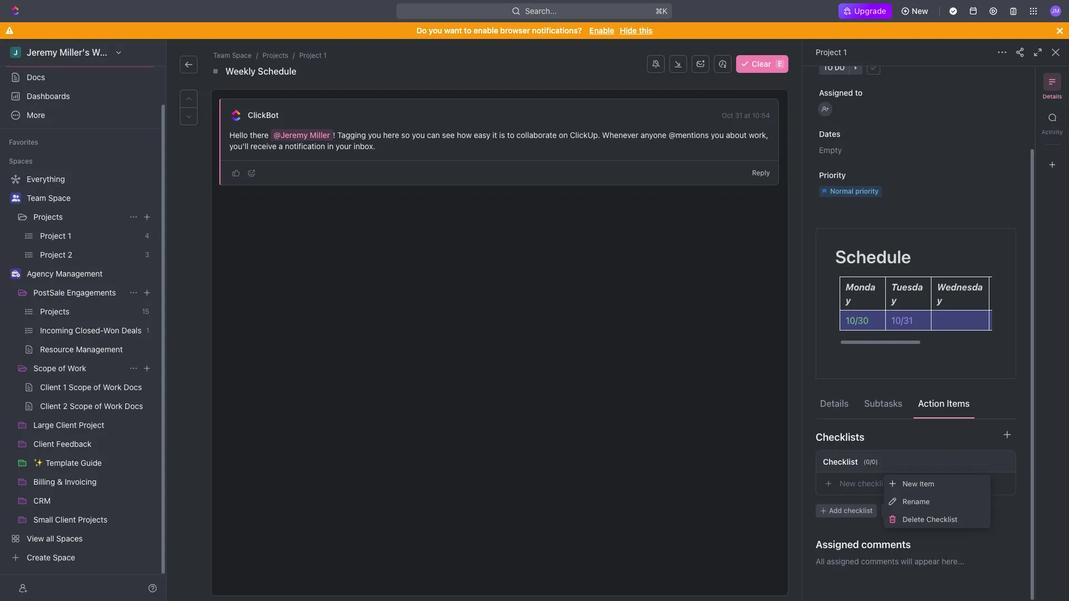 Task type: describe. For each thing, give the bounding box(es) containing it.
see
[[442, 130, 455, 140]]

assigned
[[827, 557, 859, 566]]

search...
[[526, 6, 557, 16]]

1 vertical spatial to
[[855, 88, 863, 97]]

! tagging you here so you can see how easy it is to collaborate on clickup. whenever anyone @mentions you about work, you'll receive a notification in your inbox.
[[229, 130, 771, 151]]

1 horizontal spatial project 1 link
[[816, 47, 847, 57]]

0 horizontal spatial project 1 link
[[297, 50, 329, 61]]

2 / from the left
[[293, 51, 295, 60]]

0 horizontal spatial project
[[299, 51, 322, 60]]

subtasks
[[865, 399, 903, 409]]

to inside ! tagging you here so you can see how easy it is to collaborate on clickup. whenever anyone @mentions you about work, you'll receive a notification in your inbox.
[[507, 130, 515, 140]]

favorites button
[[4, 136, 43, 149]]

hello there
[[229, 130, 271, 140]]

you up inbox.
[[368, 130, 381, 140]]

new for new checklist item
[[840, 479, 856, 489]]

you right so
[[412, 130, 425, 140]]

enable
[[590, 26, 615, 35]]

y for wednesda y
[[937, 296, 943, 306]]

tree inside sidebar navigation
[[4, 170, 156, 567]]

details button
[[816, 394, 853, 414]]

wednesda
[[937, 282, 983, 292]]

item
[[892, 479, 908, 489]]

reply button
[[748, 167, 775, 180]]

receive
[[251, 141, 277, 151]]

work
[[68, 364, 86, 373]]

dates
[[819, 129, 841, 139]]

do you want to enable browser notifications? enable hide this
[[417, 26, 653, 35]]

clickbot button
[[247, 110, 279, 120]]

postsale
[[33, 288, 65, 297]]

dashboards
[[27, 91, 70, 101]]

scope
[[33, 364, 56, 373]]

use
[[886, 507, 899, 515]]

postsale engagements
[[33, 288, 116, 297]]

want
[[444, 26, 462, 35]]

subtasks button
[[860, 394, 907, 414]]

checklist for new
[[858, 479, 890, 489]]

assigned to
[[819, 88, 863, 97]]

sidebar navigation
[[0, 39, 167, 602]]

1 / from the left
[[256, 51, 258, 60]]

upgrade
[[855, 6, 887, 16]]

docs link
[[4, 69, 156, 86]]

agency management
[[27, 269, 103, 279]]

so
[[401, 130, 410, 140]]

comments inside assigned comments dropdown button
[[862, 539, 911, 551]]

y for monda y
[[846, 296, 851, 306]]

new button
[[897, 2, 935, 20]]

here
[[383, 130, 399, 140]]

activity
[[1042, 129, 1063, 135]]

in
[[327, 141, 334, 151]]

monda y
[[846, 282, 876, 306]]

e
[[778, 60, 782, 68]]

anyone
[[641, 130, 667, 140]]

assigned comments
[[816, 539, 911, 551]]

inbox.
[[354, 141, 375, 151]]

favorites
[[9, 138, 38, 146]]

notification
[[285, 141, 325, 151]]

it
[[493, 130, 497, 140]]

0 vertical spatial checklist
[[823, 457, 858, 467]]

upgrade link
[[839, 3, 892, 19]]

checklists
[[816, 431, 865, 443]]

this
[[639, 26, 653, 35]]

you left 'about'
[[711, 130, 724, 140]]

template
[[901, 507, 929, 515]]

team space
[[27, 193, 71, 203]]

agency management link
[[27, 265, 154, 283]]

new for new item
[[903, 479, 918, 488]]

on
[[559, 130, 568, 140]]

delete
[[903, 515, 925, 524]]

projects link inside sidebar navigation
[[33, 208, 125, 226]]

use template
[[886, 507, 929, 515]]

hide
[[620, 26, 637, 35]]

(0/0)
[[864, 458, 878, 465]]

you right do
[[429, 26, 442, 35]]

all
[[816, 557, 825, 566]]

@mentions
[[669, 130, 709, 140]]

1 vertical spatial comments
[[861, 557, 899, 566]]

scope of work
[[33, 364, 86, 373]]

appear
[[915, 557, 940, 566]]

agency
[[27, 269, 54, 279]]

oct
[[722, 111, 733, 120]]

weekly schedule link
[[223, 65, 299, 78]]

add checklist
[[829, 507, 873, 515]]

at
[[745, 111, 751, 120]]

easy
[[474, 130, 491, 140]]

notifications?
[[532, 26, 582, 35]]

10:54
[[753, 111, 770, 120]]

business time image
[[11, 271, 20, 277]]

space for team space / projects / project 1
[[232, 51, 252, 60]]



Task type: vqa. For each thing, say whether or not it's contained in the screenshot.
HIDE THIS link
no



Task type: locate. For each thing, give the bounding box(es) containing it.
2 horizontal spatial y
[[937, 296, 943, 306]]

1 vertical spatial projects
[[33, 212, 63, 222]]

task sidebar navigation tab list
[[1041, 73, 1065, 174]]

new
[[912, 6, 929, 16], [840, 479, 856, 489], [903, 479, 918, 488]]

0 horizontal spatial checklist
[[823, 457, 858, 467]]

comments up all assigned comments will appear here...
[[862, 539, 911, 551]]

wednesda y
[[937, 282, 983, 306]]

0 horizontal spatial to
[[464, 26, 472, 35]]

y down the tuesda
[[892, 296, 897, 306]]

1 vertical spatial checklist
[[927, 515, 958, 524]]

team inside tree
[[27, 193, 46, 203]]

⌘k
[[656, 6, 668, 16]]

0 horizontal spatial schedule
[[258, 66, 296, 76]]

1 vertical spatial checklist
[[844, 507, 873, 515]]

tree containing team space
[[4, 170, 156, 567]]

new checklist item
[[840, 479, 908, 489]]

engagements
[[67, 288, 116, 297]]

3 y from the left
[[937, 296, 943, 306]]

10/31
[[892, 316, 913, 326]]

project
[[816, 47, 842, 57], [299, 51, 322, 60]]

y
[[846, 296, 851, 306], [892, 296, 897, 306], [937, 296, 943, 306]]

space up weekly
[[232, 51, 252, 60]]

assigned down project 1 on the top of page
[[819, 88, 853, 97]]

1 horizontal spatial 1
[[844, 47, 847, 57]]

1 horizontal spatial schedule
[[836, 246, 911, 267]]

0 horizontal spatial space
[[48, 193, 71, 203]]

0 horizontal spatial team space link
[[27, 189, 154, 207]]

1 vertical spatial space
[[48, 193, 71, 203]]

rename
[[903, 497, 930, 506]]

space
[[232, 51, 252, 60], [48, 193, 71, 203]]

projects up 'weekly schedule'
[[263, 51, 288, 60]]

1 horizontal spatial checklist
[[927, 515, 958, 524]]

checklist right 'add'
[[844, 507, 873, 515]]

comments down assigned comments
[[861, 557, 899, 566]]

weekly
[[226, 66, 256, 76]]

1 vertical spatial team
[[27, 193, 46, 203]]

priority
[[819, 170, 846, 180]]

team space link
[[211, 50, 254, 61], [27, 189, 154, 207]]

0 vertical spatial team space link
[[211, 50, 254, 61]]

schedule down team space / projects / project 1
[[258, 66, 296, 76]]

management
[[56, 269, 103, 279]]

reply
[[752, 169, 770, 177]]

1 y from the left
[[846, 296, 851, 306]]

checklist inside add checklist button
[[844, 507, 873, 515]]

10/30
[[846, 316, 869, 326]]

0 vertical spatial checklist
[[858, 479, 890, 489]]

checklist (0/0)
[[823, 457, 878, 467]]

clear
[[752, 59, 771, 69]]

checklist
[[823, 457, 858, 467], [927, 515, 958, 524]]

assigned up assigned
[[816, 539, 859, 551]]

of
[[58, 364, 66, 373]]

0 horizontal spatial /
[[256, 51, 258, 60]]

details up checklists
[[820, 399, 849, 409]]

team space / projects / project 1
[[213, 51, 327, 60]]

new right upgrade
[[912, 6, 929, 16]]

space right the user group "icon"
[[48, 193, 71, 203]]

about
[[726, 130, 747, 140]]

1 horizontal spatial team
[[213, 51, 230, 60]]

0 horizontal spatial projects
[[33, 212, 63, 222]]

whenever
[[602, 130, 639, 140]]

2 y from the left
[[892, 296, 897, 306]]

0 vertical spatial to
[[464, 26, 472, 35]]

0 horizontal spatial y
[[846, 296, 851, 306]]

checklist down (0/0)
[[858, 479, 890, 489]]

y inside wednesda y
[[937, 296, 943, 306]]

assigned inside dropdown button
[[816, 539, 859, 551]]

details inside task sidebar navigation tab list
[[1043, 93, 1062, 100]]

0 vertical spatial assigned
[[819, 88, 853, 97]]

clickup.
[[570, 130, 600, 140]]

user group image
[[11, 195, 20, 202]]

schedule up monda
[[836, 246, 911, 267]]

assigned for assigned comments
[[816, 539, 859, 551]]

spaces
[[9, 157, 33, 165]]

item
[[920, 479, 935, 488]]

0 vertical spatial details
[[1043, 93, 1062, 100]]

project 1 link up assigned to
[[816, 47, 847, 57]]

1 vertical spatial details
[[820, 399, 849, 409]]

docs
[[27, 72, 45, 82]]

here...
[[942, 557, 965, 566]]

0 horizontal spatial details
[[820, 399, 849, 409]]

comments
[[862, 539, 911, 551], [861, 557, 899, 566]]

checklists button
[[816, 424, 1017, 451]]

1 horizontal spatial to
[[507, 130, 515, 140]]

2 horizontal spatial to
[[855, 88, 863, 97]]

new down checklist (0/0) in the bottom right of the page
[[840, 479, 856, 489]]

y inside monda y
[[846, 296, 851, 306]]

dashboards link
[[4, 87, 156, 105]]

1 horizontal spatial space
[[232, 51, 252, 60]]

0 horizontal spatial projects link
[[33, 208, 125, 226]]

0 vertical spatial comments
[[862, 539, 911, 551]]

1 vertical spatial team space link
[[27, 189, 154, 207]]

team up weekly
[[213, 51, 230, 60]]

1 horizontal spatial projects link
[[260, 50, 291, 61]]

you'll
[[229, 141, 248, 151]]

team right the user group "icon"
[[27, 193, 46, 203]]

add checklist button
[[816, 505, 878, 518]]

y down the wednesda
[[937, 296, 943, 306]]

oct 31 at 10:54
[[722, 111, 770, 120]]

y for tuesda y
[[892, 296, 897, 306]]

1 horizontal spatial /
[[293, 51, 295, 60]]

1 horizontal spatial details
[[1043, 93, 1062, 100]]

new item
[[903, 479, 935, 488]]

you
[[429, 26, 442, 35], [368, 130, 381, 140], [412, 130, 425, 140], [711, 130, 724, 140]]

team for team space
[[27, 193, 46, 203]]

monda
[[846, 282, 876, 292]]

there
[[250, 130, 269, 140]]

1 horizontal spatial team space link
[[211, 50, 254, 61]]

y down monda
[[846, 296, 851, 306]]

tuesda y
[[892, 282, 923, 306]]

add
[[829, 507, 842, 515]]

do
[[417, 26, 427, 35]]

tree
[[4, 170, 156, 567]]

checklist right "delete"
[[927, 515, 958, 524]]

0 vertical spatial team
[[213, 51, 230, 60]]

0 vertical spatial projects
[[263, 51, 288, 60]]

y inside the tuesda y
[[892, 296, 897, 306]]

browser
[[500, 26, 530, 35]]

tuesda
[[892, 282, 923, 292]]

all assigned comments will appear here...
[[816, 557, 965, 566]]

is
[[499, 130, 505, 140]]

your
[[336, 141, 352, 151]]

space for team space
[[48, 193, 71, 203]]

1 horizontal spatial project
[[816, 47, 842, 57]]

1
[[844, 47, 847, 57], [324, 51, 327, 60]]

hello
[[229, 130, 248, 140]]

1 vertical spatial assigned
[[816, 539, 859, 551]]

0 vertical spatial schedule
[[258, 66, 296, 76]]

2 vertical spatial to
[[507, 130, 515, 140]]

clickbot
[[248, 110, 279, 120]]

0 vertical spatial projects link
[[260, 50, 291, 61]]

checklist for add
[[844, 507, 873, 515]]

action items
[[918, 399, 970, 409]]

tagging
[[337, 130, 366, 140]]

project 1
[[816, 47, 847, 57]]

1 horizontal spatial projects
[[263, 51, 288, 60]]

collaborate
[[517, 130, 557, 140]]

details up activity
[[1043, 93, 1062, 100]]

31
[[735, 111, 743, 120]]

1 vertical spatial projects link
[[33, 208, 125, 226]]

1 horizontal spatial y
[[892, 296, 897, 306]]

new for new
[[912, 6, 929, 16]]

details inside button
[[820, 399, 849, 409]]

assigned for assigned to
[[819, 88, 853, 97]]

new left item
[[903, 479, 918, 488]]

assigned comments button
[[816, 531, 1017, 558]]

checklist down checklists
[[823, 457, 858, 467]]

0 vertical spatial space
[[232, 51, 252, 60]]

team for team space / projects / project 1
[[213, 51, 230, 60]]

scope of work link
[[33, 360, 125, 378]]

/
[[256, 51, 258, 60], [293, 51, 295, 60]]

items
[[947, 399, 970, 409]]

project 1 link up weekly schedule link
[[297, 50, 329, 61]]

1 vertical spatial schedule
[[836, 246, 911, 267]]

space inside sidebar navigation
[[48, 193, 71, 203]]

team
[[213, 51, 230, 60], [27, 193, 46, 203]]

new inside button
[[912, 6, 929, 16]]

0 horizontal spatial 1
[[324, 51, 327, 60]]

projects link up 'weekly schedule'
[[260, 50, 291, 61]]

projects
[[263, 51, 288, 60], [33, 212, 63, 222]]

project 1 link
[[816, 47, 847, 57], [297, 50, 329, 61]]

projects inside 'link'
[[33, 212, 63, 222]]

projects link down team space on the top
[[33, 208, 125, 226]]

0 horizontal spatial team
[[27, 193, 46, 203]]

projects down team space on the top
[[33, 212, 63, 222]]

to
[[464, 26, 472, 35], [855, 88, 863, 97], [507, 130, 515, 140]]



